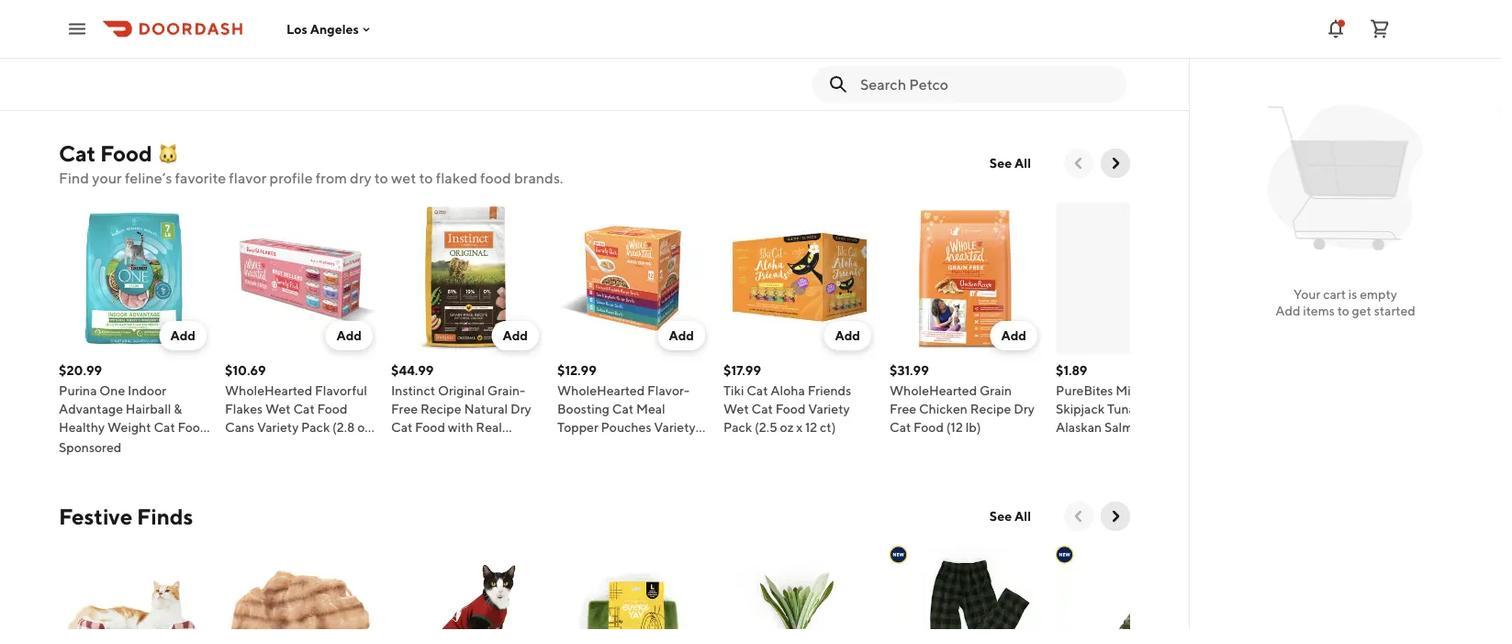 Task type: locate. For each thing, give the bounding box(es) containing it.
oz inside $10.69 wholehearted flavorful flakes wet cat food cans variety pack (2.8 oz x 12 ct)
[[357, 420, 371, 435]]

$44.99
[[391, 363, 434, 378]]

cat inside $1.89 purebites mixers wild skipjack tuna & wild alaskan salmon in water cat food toppers (1.76 oz)
[[1056, 438, 1077, 454]]

to
[[374, 169, 388, 187], [419, 169, 433, 187], [1337, 303, 1350, 319]]

12 inside $10.69 wholehearted flavorful flakes wet cat food cans variety pack (2.8 oz x 12 ct)
[[234, 438, 246, 454]]

dog down the dental
[[173, 56, 198, 72]]

2 wet from the left
[[724, 402, 749, 417]]

1 horizontal spatial healthy
[[949, 20, 995, 35]]

small for ball
[[91, 56, 123, 72]]

wholehearted inside $31.99 wholehearted grain free chicken recipe dry cat food (12 lb)
[[890, 383, 977, 398]]

dry inside '$44.99 instinct original grain- free recipe natural dry cat food with real chicken (11 lb)'
[[511, 402, 531, 417]]

12 down friends
[[805, 420, 817, 435]]

ct) inside $10.69 wholehearted flavorful flakes wet cat food cans variety pack (2.8 oz x 12 ct)
[[249, 438, 265, 454]]

free down instinct
[[391, 402, 418, 417]]

1 horizontal spatial with
[[448, 420, 473, 435]]

wholehearted up boosting
[[557, 383, 645, 398]]

recipe inside '$44.99 instinct original grain- free recipe natural dry cat food with real chicken (11 lb)'
[[420, 402, 461, 417]]

oz for (2.5
[[780, 420, 794, 435]]

(2.5
[[755, 420, 777, 435]]

dog down extreme
[[260, 38, 285, 53]]

cat up the find
[[59, 140, 96, 166]]

2 horizontal spatial variety
[[808, 402, 850, 417]]

add up the flavorful
[[336, 328, 362, 343]]

1 all from the top
[[1015, 156, 1031, 171]]

pack down topper
[[557, 438, 586, 454]]

with down everlasting
[[122, 38, 147, 53]]

cat right flakes
[[293, 402, 315, 417]]

2 see from the top
[[990, 509, 1012, 524]]

$20.99
[[59, 363, 102, 378]]

dog inside the starmark everlasting bento ball with dental treat small orange dog toy
[[173, 56, 198, 72]]

oz) down alaskan
[[1056, 457, 1074, 472]]

oz right (2.8
[[357, 420, 371, 435]]

food left (12
[[914, 420, 944, 435]]

1 vertical spatial see
[[990, 509, 1012, 524]]

toy down chew
[[985, 56, 1006, 72]]

see for previous button of carousel image
[[990, 156, 1012, 171]]

variety inside $17.99 tiki cat aloha friends wet cat food variety pack (2.5 oz x 12 ct)
[[808, 402, 850, 417]]

small down and
[[923, 56, 955, 72]]

merry makings meowy christmas cats & kittens tee (extra small) image
[[391, 546, 543, 631]]

oz
[[357, 420, 371, 435], [780, 420, 794, 435], [611, 438, 625, 454]]

& inside $20.99 purina one indoor advantage hairball & healthy weight cat food (7 lb)
[[174, 402, 182, 417]]

12 down pouches
[[636, 438, 649, 454]]

1 vertical spatial oz)
[[1056, 457, 1074, 472]]

add button
[[159, 321, 207, 351], [159, 321, 207, 351], [325, 321, 373, 351], [325, 321, 373, 351], [492, 321, 539, 351], [492, 321, 539, 351], [658, 321, 705, 351], [658, 321, 705, 351], [824, 321, 871, 351], [824, 321, 871, 351], [990, 321, 1038, 351], [990, 321, 1038, 351]]

oz right (2.5
[[780, 420, 794, 435]]

1 horizontal spatial 12
[[636, 438, 649, 454]]

recipe down grain at the bottom right
[[970, 402, 1011, 417]]

0 vertical spatial see all link
[[979, 149, 1042, 178]]

pack inside $10.69 wholehearted flavorful flakes wet cat food cans variety pack (2.8 oz x 12 ct)
[[301, 420, 330, 435]]

0 vertical spatial see all
[[990, 156, 1031, 171]]

& down mixers
[[1138, 402, 1146, 417]]

wet
[[265, 402, 291, 417], [724, 402, 749, 417]]

2 see all from the top
[[990, 509, 1031, 524]]

wild
[[1157, 383, 1186, 398], [1149, 402, 1177, 417]]

small inside nylabone healthy edibles and flexi chew extra small dog toy value pack (1.7 oz)
[[923, 56, 955, 72]]

sponsored
[[59, 440, 122, 455]]

1 vertical spatial see all link
[[979, 502, 1042, 532]]

1 horizontal spatial ct)
[[651, 438, 667, 454]]

3 wholehearted from the left
[[890, 383, 977, 398]]

(1.76
[[1162, 438, 1188, 454]]

recipe down original
[[420, 402, 461, 417]]

food up (11 on the bottom
[[415, 420, 445, 435]]

to inside your cart is empty add items to get started
[[1337, 303, 1350, 319]]

$17.99 tiki cat aloha friends wet cat food variety pack (2.5 oz x 12 ct)
[[724, 363, 851, 435]]

add for $44.99 instinct original grain- free recipe natural dry cat food with real chicken (11 lb)
[[503, 328, 528, 343]]

tiki
[[724, 383, 744, 398]]

0 vertical spatial all
[[1015, 156, 1031, 171]]

food down aloha
[[776, 402, 806, 417]]

add for $10.69 wholehearted flavorful flakes wet cat food cans variety pack (2.8 oz x 12 ct)
[[336, 328, 362, 343]]

2 horizontal spatial to
[[1337, 303, 1350, 319]]

food left cans
[[178, 420, 208, 435]]

$1.89 purebites mixers wild skipjack tuna & wild alaskan salmon in water cat food toppers (1.76 oz)
[[1056, 363, 1200, 472]]

lb) right (7
[[72, 438, 88, 454]]

everyyay happy place large bird hideaway image
[[557, 546, 709, 631]]

in
[[1151, 420, 1161, 435]]

small inside the starmark everlasting bento ball with dental treat small orange dog toy
[[91, 56, 123, 72]]

1 horizontal spatial recipe
[[970, 402, 1011, 417]]

1 small from the left
[[91, 56, 123, 72]]

0 horizontal spatial free
[[391, 402, 418, 417]]

$10.69 wholehearted flavorful flakes wet cat food cans variety pack (2.8 oz x 12 ct)
[[225, 363, 371, 454]]

12 inside $12.99 wholehearted flavor- boosting cat meal topper pouches variety pack (1.4 oz x 12 ct)
[[636, 438, 649, 454]]

2 horizontal spatial toy
[[985, 56, 1006, 72]]

toy down los
[[287, 38, 308, 53]]

1 horizontal spatial oz
[[611, 438, 625, 454]]

healthy up flexi
[[949, 20, 995, 35]]

1 wholehearted from the left
[[225, 383, 312, 398]]

dog
[[260, 38, 285, 53], [173, 56, 198, 72], [958, 56, 983, 72]]

wet right flakes
[[265, 402, 291, 417]]

1 horizontal spatial wet
[[724, 402, 749, 417]]

pack inside $12.99 wholehearted flavor- boosting cat meal topper pouches variety pack (1.4 oz x 12 ct)
[[557, 438, 586, 454]]

1 see all from the top
[[990, 156, 1031, 171]]

0 horizontal spatial oz
[[357, 420, 371, 435]]

& right 'hairball' on the left bottom
[[174, 402, 182, 417]]

food
[[480, 169, 511, 187]]

dry
[[511, 402, 531, 417], [1014, 402, 1035, 417]]

food
[[100, 140, 152, 166], [317, 402, 348, 417], [776, 402, 806, 417], [178, 420, 208, 435], [415, 420, 445, 435], [914, 420, 944, 435], [1080, 438, 1110, 454]]

cat up pouches
[[612, 402, 634, 417]]

variety right cans
[[257, 420, 299, 435]]

ct) for food
[[820, 420, 836, 435]]

0 horizontal spatial variety
[[257, 420, 299, 435]]

variety down friends
[[808, 402, 850, 417]]

wholehearted down the $31.99
[[890, 383, 977, 398]]

to right dry
[[374, 169, 388, 187]]

2 & from the left
[[1138, 402, 1146, 417]]

angeles
[[310, 21, 359, 36]]

1 horizontal spatial dry
[[1014, 402, 1035, 417]]

indoor
[[128, 383, 166, 398]]

healthy
[[949, 20, 995, 35], [59, 420, 105, 435]]

advantage
[[59, 402, 123, 417]]

pack left "(1.7"
[[926, 75, 954, 90]]

1 horizontal spatial wholehearted
[[557, 383, 645, 398]]

chew
[[991, 38, 1026, 53]]

dry down grain-
[[511, 402, 531, 417]]

2 all from the top
[[1015, 509, 1031, 524]]

2 horizontal spatial lb)
[[966, 420, 981, 435]]

food down alaskan
[[1080, 438, 1110, 454]]

with inside the starmark everlasting bento ball with dental treat small orange dog toy
[[122, 38, 147, 53]]

next button of carousel image for previous button of carousel image
[[1106, 154, 1125, 173]]

ct) down meal
[[651, 438, 667, 454]]

see all link left previous button of carousel icon
[[979, 502, 1042, 532]]

1 see from the top
[[990, 156, 1012, 171]]

2 horizontal spatial wholehearted
[[890, 383, 977, 398]]

cat down instinct
[[391, 420, 413, 435]]

oz for (1.4
[[611, 438, 625, 454]]

see all left previous button of carousel icon
[[990, 509, 1031, 524]]

all for previous button of carousel image
[[1015, 156, 1031, 171]]

healthy inside $20.99 purina one indoor advantage hairball & healthy weight cat food (7 lb)
[[59, 420, 105, 435]]

wet down tiki
[[724, 402, 749, 417]]

x down pouches
[[627, 438, 634, 454]]

oz inside $12.99 wholehearted flavor- boosting cat meal topper pouches variety pack (1.4 oz x 12 ct)
[[611, 438, 625, 454]]

toy inside nylabone healthy edibles and flexi chew extra small dog toy value pack (1.7 oz)
[[985, 56, 1006, 72]]

to left get
[[1337, 303, 1350, 319]]

0 horizontal spatial toy
[[59, 75, 79, 90]]

see all left previous button of carousel image
[[990, 156, 1031, 171]]

variety
[[808, 402, 850, 417], [257, 420, 299, 435], [654, 420, 696, 435]]

2 see all link from the top
[[979, 502, 1042, 532]]

1 dry from the left
[[511, 402, 531, 417]]

brands.
[[514, 169, 563, 187]]

add up grain-
[[503, 328, 528, 343]]

lb) right (12
[[966, 420, 981, 435]]

next button of carousel image right previous button of carousel image
[[1106, 154, 1125, 173]]

add
[[1276, 303, 1301, 319], [170, 328, 196, 343], [336, 328, 362, 343], [503, 328, 528, 343], [669, 328, 694, 343], [835, 328, 860, 343], [1001, 328, 1027, 343]]

free down the $31.99
[[890, 402, 916, 417]]

food down the flavorful
[[317, 402, 348, 417]]

2 horizontal spatial dog
[[958, 56, 983, 72]]

cat left (12
[[890, 420, 911, 435]]

(1.7
[[957, 75, 976, 90]]

see all
[[990, 156, 1031, 171], [990, 509, 1031, 524]]

your cart is empty add items to get started
[[1276, 287, 1416, 319]]

see left previous button of carousel icon
[[990, 509, 1012, 524]]

wholehearted for $31.99
[[890, 383, 977, 398]]

add up grain at the bottom right
[[1001, 328, 1027, 343]]

add up 'hairball' on the left bottom
[[170, 328, 196, 343]]

1 horizontal spatial free
[[890, 402, 916, 417]]

add up 'flavor-'
[[669, 328, 694, 343]]

x for cans
[[225, 438, 231, 454]]

los
[[286, 21, 307, 36]]

recipe
[[420, 402, 461, 417], [970, 402, 1011, 417]]

wild up in
[[1149, 402, 1177, 417]]

everlasting
[[114, 20, 180, 35]]

0 horizontal spatial ct)
[[249, 438, 265, 454]]

pack left (2.5
[[724, 420, 752, 435]]

healthy down advantage
[[59, 420, 105, 435]]

0 horizontal spatial small
[[91, 56, 123, 72]]

1 horizontal spatial toy
[[287, 38, 308, 53]]

1 horizontal spatial to
[[419, 169, 433, 187]]

see left previous button of carousel image
[[990, 156, 1012, 171]]

1 vertical spatial healthy
[[59, 420, 105, 435]]

0 horizontal spatial dog
[[173, 56, 198, 72]]

food up your
[[100, 140, 152, 166]]

0 vertical spatial with
[[122, 38, 147, 53]]

2 wholehearted from the left
[[557, 383, 645, 398]]

$12.99
[[557, 363, 597, 378]]

0 horizontal spatial lb)
[[72, 438, 88, 454]]

1 horizontal spatial x
[[627, 438, 634, 454]]

0 horizontal spatial healthy
[[59, 420, 105, 435]]

cat
[[59, 140, 96, 166], [747, 383, 768, 398], [293, 402, 315, 417], [612, 402, 634, 417], [752, 402, 773, 417], [154, 420, 175, 435], [391, 420, 413, 435], [890, 420, 911, 435], [1056, 438, 1077, 454]]

0 vertical spatial next button of carousel image
[[1106, 154, 1125, 173]]

2 horizontal spatial 12
[[805, 420, 817, 435]]

nylabone
[[890, 20, 947, 35]]

0 vertical spatial oz)
[[978, 75, 996, 90]]

next button of carousel image right previous button of carousel icon
[[1106, 508, 1125, 526]]

(7
[[59, 438, 70, 454]]

wholehearted for $10.69
[[225, 383, 312, 398]]

add for $12.99 wholehearted flavor- boosting cat meal topper pouches variety pack (1.4 oz x 12 ct)
[[669, 328, 694, 343]]

to right wet on the left
[[419, 169, 433, 187]]

& inside $1.89 purebites mixers wild skipjack tuna & wild alaskan salmon in water cat food toppers (1.76 oz)
[[1138, 402, 1146, 417]]

2 small from the left
[[923, 56, 955, 72]]

1 vertical spatial toy
[[985, 56, 1006, 72]]

1 vertical spatial with
[[448, 420, 473, 435]]

variety inside $12.99 wholehearted flavor- boosting cat meal topper pouches variety pack (1.4 oz x 12 ct)
[[654, 420, 696, 435]]

merry makings pet parent buffalo check green pajama pants (large/extra large) image
[[890, 546, 1041, 631]]

dry
[[350, 169, 372, 187]]

starmark everlasting bento ball with dental treat small orange dog toy
[[59, 20, 198, 90]]

dog up "(1.7"
[[958, 56, 983, 72]]

1 horizontal spatial &
[[1138, 402, 1146, 417]]

all left previous button of carousel image
[[1015, 156, 1031, 171]]

meal
[[636, 402, 665, 417]]

profile
[[270, 169, 313, 187]]

Search Petco search field
[[860, 74, 1112, 95]]

oz inside $17.99 tiki cat aloha friends wet cat food variety pack (2.5 oz x 12 ct)
[[780, 420, 794, 435]]

1 wet from the left
[[265, 402, 291, 417]]

lb) right (11 on the bottom
[[459, 438, 475, 454]]

see all link left previous button of carousel image
[[979, 149, 1042, 178]]

boosting
[[557, 402, 610, 417]]

🐱
[[157, 140, 178, 166]]

1 vertical spatial chicken
[[391, 438, 440, 454]]

x down cans
[[225, 438, 231, 454]]

food inside $17.99 tiki cat aloha friends wet cat food variety pack (2.5 oz x 12 ct)
[[776, 402, 806, 417]]

purebites
[[1056, 383, 1113, 398]]

x inside $17.99 tiki cat aloha friends wet cat food variety pack (2.5 oz x 12 ct)
[[796, 420, 803, 435]]

x inside $12.99 wholehearted flavor- boosting cat meal topper pouches variety pack (1.4 oz x 12 ct)
[[627, 438, 634, 454]]

cart
[[1323, 287, 1346, 302]]

chicken up (12
[[919, 402, 968, 417]]

toy
[[287, 38, 308, 53], [985, 56, 1006, 72], [59, 75, 79, 90]]

variety inside $10.69 wholehearted flavorful flakes wet cat food cans variety pack (2.8 oz x 12 ct)
[[257, 420, 299, 435]]

pack for $10.69 wholehearted flavorful flakes wet cat food cans variety pack (2.8 oz x 12 ct)
[[301, 420, 330, 435]]

0 vertical spatial chicken
[[919, 402, 968, 417]]

food inside $10.69 wholehearted flavorful flakes wet cat food cans variety pack (2.8 oz x 12 ct)
[[317, 402, 348, 417]]

1 next button of carousel image from the top
[[1106, 154, 1125, 173]]

2 vertical spatial toy
[[59, 75, 79, 90]]

recipe inside $31.99 wholehearted grain free chicken recipe dry cat food (12 lb)
[[970, 402, 1011, 417]]

1 horizontal spatial oz)
[[1056, 457, 1074, 472]]

natural
[[464, 402, 508, 417]]

1 see all link from the top
[[979, 149, 1042, 178]]

small down ball
[[91, 56, 123, 72]]

1 vertical spatial all
[[1015, 509, 1031, 524]]

small
[[91, 56, 123, 72], [923, 56, 955, 72]]

dental
[[150, 38, 189, 53]]

next button of carousel image
[[1106, 154, 1125, 173], [1106, 508, 1125, 526]]

wild right mixers
[[1157, 383, 1186, 398]]

0 horizontal spatial oz)
[[978, 75, 996, 90]]

0 horizontal spatial dry
[[511, 402, 531, 417]]

with
[[122, 38, 147, 53], [448, 420, 473, 435]]

0 vertical spatial toy
[[287, 38, 308, 53]]

one
[[99, 383, 125, 398]]

healthy inside nylabone healthy edibles and flexi chew extra small dog toy value pack (1.7 oz)
[[949, 20, 995, 35]]

variety down meal
[[654, 420, 696, 435]]

ct) down friends
[[820, 420, 836, 435]]

oz)
[[978, 75, 996, 90], [1056, 457, 1074, 472]]

food inside $1.89 purebites mixers wild skipjack tuna & wild alaskan salmon in water cat food toppers (1.76 oz)
[[1080, 438, 1110, 454]]

lb) inside $20.99 purina one indoor advantage hairball & healthy weight cat food (7 lb)
[[72, 438, 88, 454]]

pack inside $17.99 tiki cat aloha friends wet cat food variety pack (2.5 oz x 12 ct)
[[724, 420, 752, 435]]

all left previous button of carousel icon
[[1015, 509, 1031, 524]]

wholehearted inside $10.69 wholehearted flavorful flakes wet cat food cans variety pack (2.8 oz x 12 ct)
[[225, 383, 312, 398]]

0 vertical spatial see
[[990, 156, 1012, 171]]

0 horizontal spatial wet
[[265, 402, 291, 417]]

previous button of carousel image
[[1070, 154, 1088, 173]]

add for $17.99 tiki cat aloha friends wet cat food variety pack (2.5 oz x 12 ct)
[[835, 328, 860, 343]]

2 horizontal spatial oz
[[780, 420, 794, 435]]

cat down alaskan
[[1056, 438, 1077, 454]]

tiki cat aloha friends wet cat food variety pack (2.5 oz x 12 ct) image
[[724, 203, 875, 354]]

1 horizontal spatial variety
[[654, 420, 696, 435]]

2 dry from the left
[[1014, 402, 1035, 417]]

see all link
[[979, 149, 1042, 178], [979, 502, 1042, 532]]

0 horizontal spatial with
[[122, 38, 147, 53]]

12 for food
[[805, 420, 817, 435]]

dry left skipjack
[[1014, 402, 1035, 417]]

all
[[1015, 156, 1031, 171], [1015, 509, 1031, 524]]

toy down treat
[[59, 75, 79, 90]]

wholehearted for $12.99
[[557, 383, 645, 398]]

dry inside $31.99 wholehearted grain free chicken recipe dry cat food (12 lb)
[[1014, 402, 1035, 417]]

1 horizontal spatial chicken
[[919, 402, 968, 417]]

1 horizontal spatial small
[[923, 56, 955, 72]]

ct) inside $12.99 wholehearted flavor- boosting cat meal topper pouches variety pack (1.4 oz x 12 ct)
[[651, 438, 667, 454]]

ct) down cans
[[249, 438, 265, 454]]

oz right '(1.4'
[[611, 438, 625, 454]]

0 horizontal spatial chicken
[[391, 438, 440, 454]]

notification bell image
[[1325, 18, 1347, 40]]

x inside $10.69 wholehearted flavorful flakes wet cat food cans variety pack (2.8 oz x 12 ct)
[[225, 438, 231, 454]]

1 vertical spatial next button of carousel image
[[1106, 508, 1125, 526]]

cat inside $12.99 wholehearted flavor- boosting cat meal topper pouches variety pack (1.4 oz x 12 ct)
[[612, 402, 634, 417]]

1 horizontal spatial lb)
[[459, 438, 475, 454]]

2 horizontal spatial x
[[796, 420, 803, 435]]

nylabone healthy edibles and flexi chew extra small dog toy value pack (1.7 oz)
[[890, 20, 1026, 90]]

1 vertical spatial see all
[[990, 509, 1031, 524]]

0 horizontal spatial x
[[225, 438, 231, 454]]

0 horizontal spatial wholehearted
[[225, 383, 312, 398]]

variety for cans
[[257, 420, 299, 435]]

ball
[[97, 38, 119, 53]]

grain
[[980, 383, 1012, 398]]

1 horizontal spatial dog
[[260, 38, 285, 53]]

add down your
[[1276, 303, 1301, 319]]

treat
[[59, 56, 89, 72]]

friends
[[808, 383, 851, 398]]

add up friends
[[835, 328, 860, 343]]

1 free from the left
[[391, 402, 418, 417]]

wholehearted
[[225, 383, 312, 398], [557, 383, 645, 398], [890, 383, 977, 398]]

lb) inside $31.99 wholehearted grain free chicken recipe dry cat food (12 lb)
[[966, 420, 981, 435]]

free inside '$44.99 instinct original grain- free recipe natural dry cat food with real chicken (11 lb)'
[[391, 402, 418, 417]]

see all for previous button of carousel icon
[[990, 509, 1031, 524]]

cat down 'hairball' on the left bottom
[[154, 420, 175, 435]]

food inside $20.99 purina one indoor advantage hairball & healthy weight cat food (7 lb)
[[178, 420, 208, 435]]

1 recipe from the left
[[420, 402, 461, 417]]

imagitarium 3-level hideaway decor image
[[225, 546, 376, 631]]

2 next button of carousel image from the top
[[1106, 508, 1125, 526]]

2 free from the left
[[890, 402, 916, 417]]

12 down cans
[[234, 438, 246, 454]]

with up (11 on the bottom
[[448, 420, 473, 435]]

oz) right "(1.7"
[[978, 75, 996, 90]]

x right (2.5
[[796, 420, 803, 435]]

0 horizontal spatial 12
[[234, 438, 246, 454]]

wholehearted flavor-boosting cat meal topper pouches variety pack (1.4 oz x 12 ct) image
[[557, 203, 709, 354]]

0 horizontal spatial recipe
[[420, 402, 461, 417]]

lb)
[[966, 420, 981, 435], [72, 438, 88, 454], [459, 438, 475, 454]]

ct) inside $17.99 tiki cat aloha friends wet cat food variety pack (2.5 oz x 12 ct)
[[820, 420, 836, 435]]

pack left (2.8
[[301, 420, 330, 435]]

0 vertical spatial healthy
[[949, 20, 995, 35]]

chicken left (11 on the bottom
[[391, 438, 440, 454]]

bento
[[59, 38, 94, 53]]

salmon
[[1105, 420, 1148, 435]]

free inside $31.99 wholehearted grain free chicken recipe dry cat food (12 lb)
[[890, 402, 916, 417]]

wholehearted inside $12.99 wholehearted flavor- boosting cat meal topper pouches variety pack (1.4 oz x 12 ct)
[[557, 383, 645, 398]]

1 & from the left
[[174, 402, 182, 417]]

2 horizontal spatial ct)
[[820, 420, 836, 435]]

& for hairball
[[174, 402, 182, 417]]

grain-
[[487, 383, 525, 398]]

wholehearted down $10.69
[[225, 383, 312, 398]]

purina one indoor advantage hairball & healthy weight cat food (7 lb) image
[[59, 203, 210, 354]]

x for pouches
[[627, 438, 634, 454]]

cat inside $20.99 purina one indoor advantage hairball & healthy weight cat food (7 lb)
[[154, 420, 175, 435]]

12 inside $17.99 tiki cat aloha friends wet cat food variety pack (2.5 oz x 12 ct)
[[805, 420, 817, 435]]

0 vertical spatial wild
[[1157, 383, 1186, 398]]

12 for cans
[[234, 438, 246, 454]]

0 horizontal spatial &
[[174, 402, 182, 417]]

2 recipe from the left
[[970, 402, 1011, 417]]

all for previous button of carousel icon
[[1015, 509, 1031, 524]]



Task type: vqa. For each thing, say whether or not it's contained in the screenshot.
( 1,700+ ratings )
no



Task type: describe. For each thing, give the bounding box(es) containing it.
water
[[1164, 420, 1200, 435]]

finds
[[137, 504, 193, 530]]

flavor
[[229, 169, 267, 187]]

alaskan
[[1056, 420, 1102, 435]]

extra
[[890, 56, 921, 72]]

festive finds
[[59, 504, 193, 530]]

toppers
[[1113, 438, 1159, 454]]

add inside your cart is empty add items to get started
[[1276, 303, 1301, 319]]

cat up (2.5
[[752, 402, 773, 417]]

started
[[1374, 303, 1416, 319]]

empty
[[1360, 287, 1397, 302]]

wholehearted grain free chicken recipe dry cat food (12 lb) image
[[890, 203, 1041, 354]]

from
[[316, 169, 347, 187]]

open menu image
[[66, 18, 88, 40]]

$31.99 wholehearted grain free chicken recipe dry cat food (12 lb)
[[890, 363, 1035, 435]]

toy inside the starmark everlasting bento ball with dental treat small orange dog toy
[[59, 75, 79, 90]]

dog inside nylabone healthy edibles and flexi chew extra small dog toy value pack (1.7 oz)
[[958, 56, 983, 72]]

cat inside $31.99 wholehearted grain free chicken recipe dry cat food (12 lb)
[[890, 420, 911, 435]]

see all for previous button of carousel image
[[990, 156, 1031, 171]]

get
[[1352, 303, 1372, 319]]

oz) inside $1.89 purebites mixers wild skipjack tuna & wild alaskan salmon in water cat food toppers (1.76 oz)
[[1056, 457, 1074, 472]]

instinct
[[391, 383, 435, 398]]

cat inside cat food 🐱 find your feline's favorite flavor profile from dry to wet to flaked food brands.
[[59, 140, 96, 166]]

orange
[[126, 56, 170, 72]]

ct) for cans
[[249, 438, 265, 454]]

everyyay essentials step in nester 18" x 15" x 5" red cat bed image
[[59, 546, 210, 631]]

skipjack
[[1056, 402, 1105, 417]]

topper
[[557, 420, 598, 435]]

your
[[92, 169, 122, 187]]

cat right tiki
[[747, 383, 768, 398]]

with inside '$44.99 instinct original grain- free recipe natural dry cat food with real chicken (11 lb)'
[[448, 420, 473, 435]]

(2.8
[[332, 420, 355, 435]]

& for tuna
[[1138, 402, 1146, 417]]

variety for pouches
[[654, 420, 696, 435]]

items
[[1303, 303, 1335, 319]]

wet inside $17.99 tiki cat aloha friends wet cat food variety pack (2.5 oz x 12 ct)
[[724, 402, 749, 417]]

large
[[320, 20, 353, 35]]

favorite
[[175, 169, 226, 187]]

starmark
[[59, 20, 112, 35]]

pack for $12.99 wholehearted flavor- boosting cat meal topper pouches variety pack (1.4 oz x 12 ct)
[[557, 438, 586, 454]]

recipe for grain
[[970, 402, 1011, 417]]

(1.4
[[589, 438, 609, 454]]

kong
[[225, 20, 265, 35]]

wholehearted flavorful flakes wet cat food cans variety pack (2.8 oz x 12 ct) image
[[225, 203, 376, 354]]

and
[[936, 38, 958, 53]]

extreme
[[268, 20, 317, 35]]

lb) inside '$44.99 instinct original grain- free recipe natural dry cat food with real chicken (11 lb)'
[[459, 438, 475, 454]]

flexi
[[960, 38, 989, 53]]

cat inside '$44.99 instinct original grain- free recipe natural dry cat food with real chicken (11 lb)'
[[391, 420, 413, 435]]

weight
[[107, 420, 151, 435]]

cat food 🐱 find your feline's favorite flavor profile from dry to wet to flaked food brands.
[[59, 140, 563, 187]]

cans
[[225, 420, 255, 435]]

cat inside $10.69 wholehearted flavorful flakes wet cat food cans variety pack (2.8 oz x 12 ct)
[[293, 402, 315, 417]]

$1.89
[[1056, 363, 1087, 378]]

$31.99
[[890, 363, 929, 378]]

flavor-
[[647, 383, 690, 398]]

$20.99 purina one indoor advantage hairball & healthy weight cat food (7 lb)
[[59, 363, 208, 454]]

pack for $17.99 tiki cat aloha friends wet cat food variety pack (2.5 oz x 12 ct)
[[724, 420, 752, 435]]

feline's
[[125, 169, 172, 187]]

variety for food
[[808, 402, 850, 417]]

find
[[59, 169, 89, 187]]

see all link for previous button of carousel icon
[[979, 502, 1042, 532]]

instinct original grain-free recipe natural dry cat food with real chicken (11 lb) image
[[391, 203, 543, 354]]

oz for (2.8
[[357, 420, 371, 435]]

purina
[[59, 383, 97, 398]]

original
[[438, 383, 485, 398]]

food inside $31.99 wholehearted grain free chicken recipe dry cat food (12 lb)
[[914, 420, 944, 435]]

value
[[890, 75, 923, 90]]

hairball
[[126, 402, 171, 417]]

pack inside nylabone healthy edibles and flexi chew extra small dog toy value pack (1.7 oz)
[[926, 75, 954, 90]]

wet inside $10.69 wholehearted flavorful flakes wet cat food cans variety pack (2.8 oz x 12 ct)
[[265, 402, 291, 417]]

1 vertical spatial wild
[[1149, 402, 1177, 417]]

previous button of carousel image
[[1070, 508, 1088, 526]]

black
[[225, 38, 257, 53]]

your
[[1294, 287, 1321, 302]]

x for food
[[796, 420, 803, 435]]

imagitarium anubias betta plant image
[[724, 546, 875, 631]]

$10.69
[[225, 363, 266, 378]]

(11
[[442, 438, 457, 454]]

0 items, open order cart image
[[1369, 18, 1391, 40]]

edibles
[[890, 38, 933, 53]]

dog inside the kong extreme large black dog toy
[[260, 38, 285, 53]]

flakes
[[225, 402, 263, 417]]

12 for pouches
[[636, 438, 649, 454]]

recipe for original
[[420, 402, 461, 417]]

next button of carousel image for previous button of carousel icon
[[1106, 508, 1125, 526]]

small for and
[[923, 56, 955, 72]]

empty retail cart image
[[1259, 92, 1432, 264]]

kong extreme large black dog toy
[[225, 20, 353, 53]]

mixers
[[1116, 383, 1155, 398]]

add for $31.99 wholehearted grain free chicken recipe dry cat food (12 lb)
[[1001, 328, 1027, 343]]

tuna
[[1107, 402, 1136, 417]]

los angeles
[[286, 21, 359, 36]]

los angeles button
[[286, 21, 374, 36]]

flaked
[[436, 169, 477, 187]]

is
[[1349, 287, 1357, 302]]

food inside cat food 🐱 find your feline's favorite flavor profile from dry to wet to flaked food brands.
[[100, 140, 152, 166]]

food inside '$44.99 instinct original grain- free recipe natural dry cat food with real chicken (11 lb)'
[[415, 420, 445, 435]]

festive finds link
[[59, 502, 193, 532]]

$44.99 instinct original grain- free recipe natural dry cat food with real chicken (11 lb)
[[391, 363, 531, 454]]

$17.99
[[724, 363, 761, 378]]

$12.99 wholehearted flavor- boosting cat meal topper pouches variety pack (1.4 oz x 12 ct)
[[557, 363, 696, 454]]

aloha
[[771, 383, 805, 398]]

flavorful
[[315, 383, 367, 398]]

chicken inside $31.99 wholehearted grain free chicken recipe dry cat food (12 lb)
[[919, 402, 968, 417]]

see all link for previous button of carousel image
[[979, 149, 1042, 178]]

see for previous button of carousel icon
[[990, 509, 1012, 524]]

chicken inside '$44.99 instinct original grain- free recipe natural dry cat food with real chicken (11 lb)'
[[391, 438, 440, 454]]

pouches
[[601, 420, 651, 435]]

toy inside the kong extreme large black dog toy
[[287, 38, 308, 53]]

wet
[[391, 169, 416, 187]]

festive
[[59, 504, 132, 530]]

0 horizontal spatial to
[[374, 169, 388, 187]]

oz) inside nylabone healthy edibles and flexi chew extra small dog toy value pack (1.7 oz)
[[978, 75, 996, 90]]

ct) for pouches
[[651, 438, 667, 454]]



